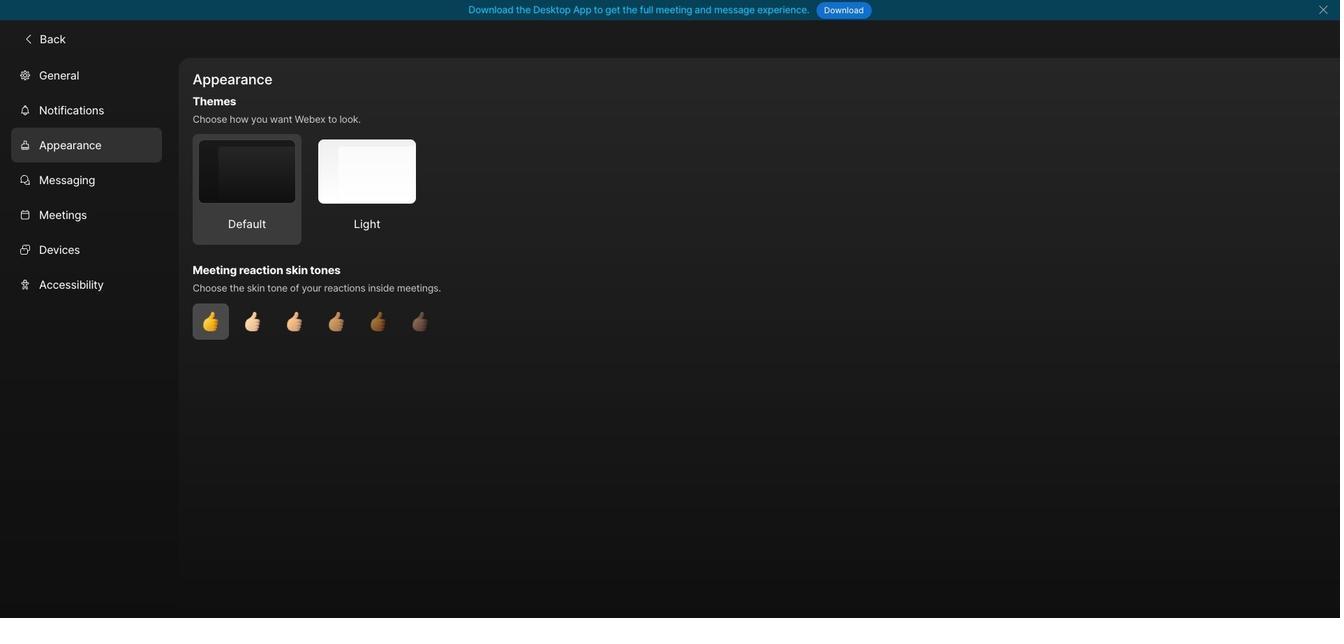 Task type: locate. For each thing, give the bounding box(es) containing it.
meetings tab
[[11, 197, 162, 232]]

general tab
[[11, 58, 162, 92]]

skin tone picker toolbar
[[193, 303, 1091, 340]]

settings navigation
[[0, 58, 179, 618]]



Task type: vqa. For each thing, say whether or not it's contained in the screenshot.
"navigation"
no



Task type: describe. For each thing, give the bounding box(es) containing it.
cancel_16 image
[[1318, 4, 1329, 15]]

accessibility tab
[[11, 267, 162, 302]]

messaging tab
[[11, 162, 162, 197]]

notifications tab
[[11, 92, 162, 127]]

devices tab
[[11, 232, 162, 267]]

appearance tab
[[11, 127, 162, 162]]



